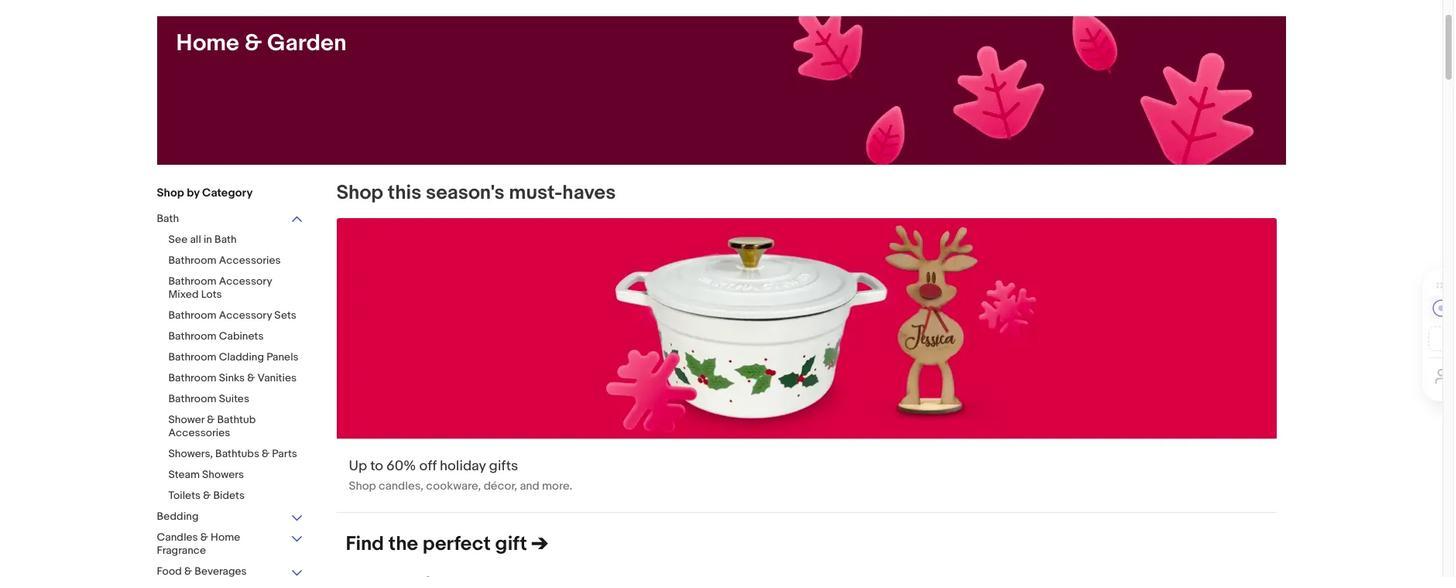 Task type: locate. For each thing, give the bounding box(es) containing it.
candles
[[157, 531, 198, 544]]

➔
[[532, 533, 548, 557]]

candles,
[[379, 480, 424, 494]]

3 bathroom from the top
[[168, 309, 217, 322]]

garden
[[267, 29, 347, 57]]

find the perfect gift ➔
[[346, 533, 548, 557]]

& right sinks
[[247, 372, 255, 385]]

accessories
[[219, 254, 281, 267], [168, 427, 230, 440]]

shop down up
[[349, 480, 376, 494]]

in
[[204, 233, 212, 246]]

steam showers link
[[168, 469, 304, 483]]

1 bathroom from the top
[[168, 254, 217, 267]]

main content
[[327, 181, 1286, 578]]

home
[[176, 29, 239, 57], [211, 531, 240, 544]]

none text field containing up to 60% off holiday gifts
[[336, 218, 1277, 513]]

all
[[190, 233, 201, 246]]

bathtubs
[[215, 448, 259, 461]]

shop left by
[[157, 186, 184, 201]]

bathroom
[[168, 254, 217, 267], [168, 275, 217, 288], [168, 309, 217, 322], [168, 330, 217, 343], [168, 351, 217, 364], [168, 372, 217, 385], [168, 393, 217, 406]]

bathroom accessories link
[[168, 254, 304, 269]]

haves
[[563, 181, 616, 205]]

home & garden
[[176, 29, 347, 57]]

by
[[187, 186, 200, 201]]

bathroom accessory sets link
[[168, 309, 304, 324]]

& left parts
[[262, 448, 270, 461]]

accessory
[[219, 275, 272, 288], [219, 309, 272, 322]]

bath up see on the left top
[[157, 212, 179, 225]]

5 bathroom from the top
[[168, 351, 217, 364]]

none text field inside main content
[[336, 218, 1277, 513]]

0 horizontal spatial bath
[[157, 212, 179, 225]]

main content containing shop this season's must-haves
[[327, 181, 1286, 578]]

bidets
[[213, 489, 245, 503]]

shop left this
[[336, 181, 383, 205]]

candles & home fragrance button
[[157, 531, 304, 559]]

sinks
[[219, 372, 245, 385]]

shop by category
[[157, 186, 253, 201]]

this
[[388, 181, 421, 205]]

sets
[[274, 309, 297, 322]]

bath right in
[[215, 233, 237, 246]]

shop for shop this season's must-haves
[[336, 181, 383, 205]]

1 vertical spatial accessories
[[168, 427, 230, 440]]

mixed
[[168, 288, 199, 301]]

1 vertical spatial home
[[211, 531, 240, 544]]

showers,
[[168, 448, 213, 461]]

2 accessory from the top
[[219, 309, 272, 322]]

6 bathroom from the top
[[168, 372, 217, 385]]

0 vertical spatial accessory
[[219, 275, 272, 288]]

décor,
[[484, 480, 517, 494]]

bathroom cladding panels link
[[168, 351, 304, 366]]

0 vertical spatial accessories
[[219, 254, 281, 267]]

accessory up cabinets at the left of page
[[219, 309, 272, 322]]

0 vertical spatial bath
[[157, 212, 179, 225]]

shop for shop by category
[[157, 186, 184, 201]]

1 vertical spatial accessory
[[219, 309, 272, 322]]

shop
[[336, 181, 383, 205], [157, 186, 184, 201], [349, 480, 376, 494]]

see all in bath link
[[168, 233, 304, 248]]

1 horizontal spatial bath
[[215, 233, 237, 246]]

accessory down bathroom accessories link
[[219, 275, 272, 288]]

showers
[[202, 469, 244, 482]]

&
[[245, 29, 262, 57], [247, 372, 255, 385], [207, 414, 215, 427], [262, 448, 270, 461], [203, 489, 211, 503], [200, 531, 208, 544]]

suites
[[219, 393, 249, 406]]

to
[[370, 459, 383, 476]]

shower & bathtub accessories link
[[168, 414, 304, 441]]

gift
[[495, 533, 527, 557]]

accessories down see all in bath link
[[219, 254, 281, 267]]

bath see all in bath bathroom accessories bathroom accessory mixed lots bathroom accessory sets bathroom cabinets bathroom cladding panels bathroom sinks & vanities bathroom suites shower & bathtub accessories showers, bathtubs & parts steam showers toilets & bidets bedding candles & home fragrance
[[157, 212, 299, 558]]

accessories up showers,
[[168, 427, 230, 440]]

bath
[[157, 212, 179, 225], [215, 233, 237, 246]]

None text field
[[336, 218, 1277, 513]]

fragrance
[[157, 544, 206, 558]]

bathroom sinks & vanities link
[[168, 372, 304, 386]]

the
[[389, 533, 418, 557]]

must-
[[509, 181, 563, 205]]

shop inside up to 60% off holiday gifts shop candles, cookware, décor, and more.
[[349, 480, 376, 494]]

7 bathroom from the top
[[168, 393, 217, 406]]

& left "bidets"
[[203, 489, 211, 503]]



Task type: describe. For each thing, give the bounding box(es) containing it.
more.
[[542, 480, 573, 494]]

toilets
[[168, 489, 201, 503]]

steam
[[168, 469, 200, 482]]

off
[[419, 459, 437, 476]]

panels
[[267, 351, 299, 364]]

category
[[202, 186, 253, 201]]

1 accessory from the top
[[219, 275, 272, 288]]

2 bathroom from the top
[[168, 275, 217, 288]]

lots
[[201, 288, 222, 301]]

60%
[[386, 459, 416, 476]]

toilets & bidets link
[[168, 489, 304, 504]]

4 bathroom from the top
[[168, 330, 217, 343]]

home inside bath see all in bath bathroom accessories bathroom accessory mixed lots bathroom accessory sets bathroom cabinets bathroom cladding panels bathroom sinks & vanities bathroom suites shower & bathtub accessories showers, bathtubs & parts steam showers toilets & bidets bedding candles & home fragrance
[[211, 531, 240, 544]]

cladding
[[219, 351, 264, 364]]

shower
[[168, 414, 205, 427]]

find
[[346, 533, 384, 557]]

1 vertical spatial bath
[[215, 233, 237, 246]]

showers, bathtubs & parts link
[[168, 448, 304, 462]]

gifts
[[489, 459, 518, 476]]

up
[[349, 459, 367, 476]]

bathtub
[[217, 414, 256, 427]]

bathroom suites link
[[168, 393, 304, 407]]

see
[[168, 233, 188, 246]]

vanities
[[257, 372, 297, 385]]

& right candles
[[200, 531, 208, 544]]

bathroom cabinets link
[[168, 330, 304, 345]]

bedding button
[[157, 510, 304, 525]]

parts
[[272, 448, 297, 461]]

shop this season's must-haves
[[336, 181, 616, 205]]

& left garden
[[245, 29, 262, 57]]

season's
[[426, 181, 505, 205]]

and
[[520, 480, 540, 494]]

perfect
[[423, 533, 491, 557]]

up to 60% off holiday gifts shop candles, cookware, décor, and more.
[[349, 459, 573, 494]]

bedding
[[157, 510, 199, 524]]

cookware,
[[426, 480, 481, 494]]

bathroom accessory mixed lots link
[[168, 275, 304, 303]]

bath button
[[157, 212, 304, 227]]

0 vertical spatial home
[[176, 29, 239, 57]]

& right shower
[[207, 414, 215, 427]]

holiday
[[440, 459, 486, 476]]

cabinets
[[219, 330, 264, 343]]



Task type: vqa. For each thing, say whether or not it's contained in the screenshot.
the right Center
no



